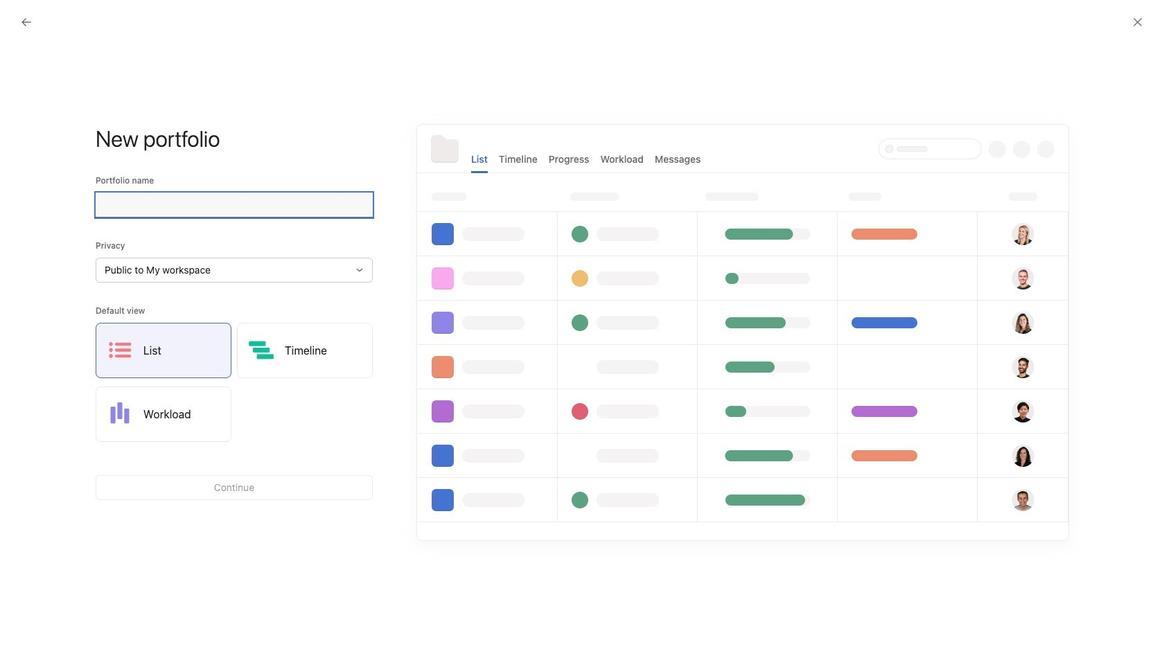 Task type: describe. For each thing, give the bounding box(es) containing it.
collapse list for this section: recent portfolios image
[[395, 153, 406, 164]]

james, profile image
[[15, 315, 32, 331]]

projects element
[[0, 359, 166, 542]]

starred element
[[0, 220, 166, 359]]



Task type: vqa. For each thing, say whether or not it's contained in the screenshot.
the James, Profile image
yes



Task type: locate. For each thing, give the bounding box(es) containing it.
list box
[[419, 6, 752, 28]]

close image
[[1133, 17, 1144, 28]]

go back image
[[21, 17, 32, 28]]

hide sidebar image
[[18, 11, 29, 22]]

None text field
[[96, 193, 373, 218]]

this is a preview of your portfolio image
[[417, 125, 1069, 541]]



